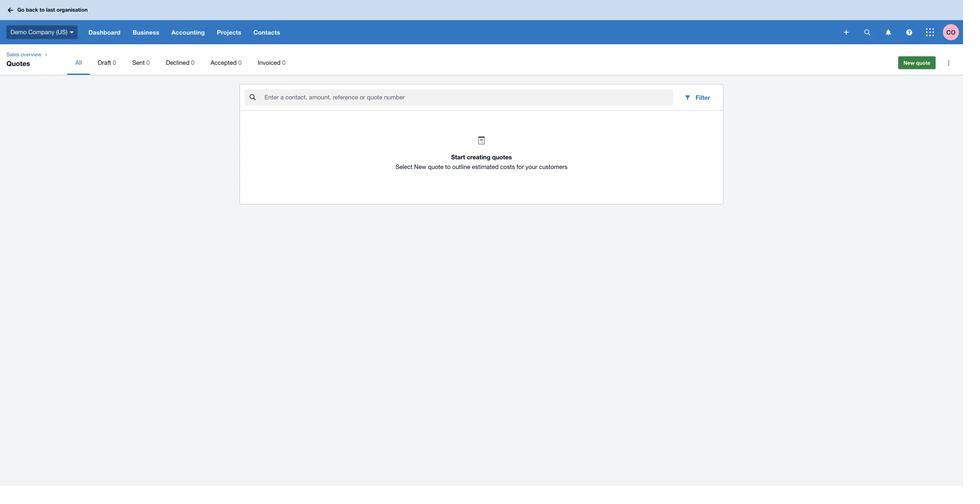 Task type: locate. For each thing, give the bounding box(es) containing it.
co button
[[944, 20, 964, 44]]

1 vertical spatial new
[[414, 164, 427, 170]]

1 vertical spatial quote
[[428, 164, 444, 170]]

outline
[[453, 164, 471, 170]]

menu
[[67, 51, 888, 75]]

0 right draft
[[113, 59, 116, 66]]

0
[[113, 59, 116, 66], [147, 59, 150, 66], [191, 59, 195, 66], [238, 59, 242, 66], [282, 59, 286, 66]]

your
[[526, 164, 538, 170]]

invoiced 0
[[258, 59, 286, 66]]

0 vertical spatial new
[[904, 60, 915, 66]]

0 right "invoiced" at top
[[282, 59, 286, 66]]

creating
[[467, 154, 491, 161]]

0 horizontal spatial to
[[40, 7, 45, 13]]

all
[[75, 59, 82, 66]]

accepted
[[211, 59, 237, 66]]

2 0 from the left
[[147, 59, 150, 66]]

new left "shortcuts" image
[[904, 60, 915, 66]]

organisation
[[57, 7, 88, 13]]

1 horizontal spatial to
[[446, 164, 451, 170]]

to left last
[[40, 7, 45, 13]]

new inside quotes element
[[904, 60, 915, 66]]

overview
[[21, 52, 41, 58]]

0 for declined 0
[[191, 59, 195, 66]]

draft 0
[[98, 59, 116, 66]]

select
[[396, 164, 413, 170]]

1 vertical spatial to
[[446, 164, 451, 170]]

new
[[904, 60, 915, 66], [414, 164, 427, 170]]

accounting button
[[165, 20, 211, 44]]

estimated
[[472, 164, 499, 170]]

to left outline
[[446, 164, 451, 170]]

to inside start creating quotes select new quote to outline estimated costs for your customers
[[446, 164, 451, 170]]

for
[[517, 164, 524, 170]]

start
[[452, 154, 466, 161]]

0 for invoiced 0
[[282, 59, 286, 66]]

quote left "shortcuts" image
[[917, 60, 931, 66]]

quote
[[917, 60, 931, 66], [428, 164, 444, 170]]

quotes element
[[0, 44, 964, 75]]

new quote link
[[899, 56, 936, 69]]

filter button
[[678, 89, 717, 106]]

start creating quotes select new quote to outline estimated costs for your customers
[[396, 154, 568, 170]]

dashboard link
[[82, 20, 127, 44]]

1 horizontal spatial quote
[[917, 60, 931, 66]]

accounting
[[172, 29, 205, 36]]

0 horizontal spatial quote
[[428, 164, 444, 170]]

0 for accepted 0
[[238, 59, 242, 66]]

new right select
[[414, 164, 427, 170]]

to
[[40, 7, 45, 13], [446, 164, 451, 170]]

company
[[28, 29, 54, 35]]

last
[[46, 7, 55, 13]]

demo company (us)
[[10, 29, 68, 35]]

1 horizontal spatial new
[[904, 60, 915, 66]]

0 vertical spatial quote
[[917, 60, 931, 66]]

4 0 from the left
[[238, 59, 242, 66]]

filter
[[696, 94, 711, 101]]

0 horizontal spatial new
[[414, 164, 427, 170]]

banner
[[0, 0, 964, 44]]

0 right declined
[[191, 59, 195, 66]]

quote left outline
[[428, 164, 444, 170]]

new inside start creating quotes select new quote to outline estimated costs for your customers
[[414, 164, 427, 170]]

sent
[[132, 59, 145, 66]]

svg image
[[8, 7, 13, 13], [927, 28, 935, 36], [865, 29, 871, 35], [886, 29, 891, 35], [907, 29, 913, 35], [845, 30, 849, 35]]

0 right 'sent'
[[147, 59, 150, 66]]

dashboard
[[89, 29, 121, 36]]

5 0 from the left
[[282, 59, 286, 66]]

accepted 0
[[211, 59, 242, 66]]

quotes
[[6, 59, 30, 68]]

1 0 from the left
[[113, 59, 116, 66]]

quote inside start creating quotes select new quote to outline estimated costs for your customers
[[428, 164, 444, 170]]

0 right accepted
[[238, 59, 242, 66]]

projects button
[[211, 20, 248, 44]]

3 0 from the left
[[191, 59, 195, 66]]

menu containing all
[[67, 51, 888, 75]]

sales overview
[[6, 52, 41, 58]]



Task type: describe. For each thing, give the bounding box(es) containing it.
sales overview link
[[3, 51, 45, 59]]

shortcuts image
[[941, 55, 957, 71]]

go
[[17, 7, 25, 13]]

business
[[133, 29, 159, 36]]

contacts button
[[248, 20, 286, 44]]

business button
[[127, 20, 165, 44]]

all link
[[67, 51, 90, 75]]

demo company (us) button
[[0, 20, 82, 44]]

0 for draft 0
[[113, 59, 116, 66]]

costs
[[501, 164, 515, 170]]

back
[[26, 7, 38, 13]]

svg image inside go back to last organisation link
[[8, 7, 13, 13]]

quotes
[[492, 154, 512, 161]]

(us)
[[56, 29, 68, 35]]

sales
[[6, 52, 19, 58]]

go back to last organisation link
[[5, 3, 93, 17]]

draft
[[98, 59, 111, 66]]

new quote
[[904, 60, 931, 66]]

banner containing co
[[0, 0, 964, 44]]

declined 0
[[166, 59, 195, 66]]

customers
[[539, 164, 568, 170]]

declined
[[166, 59, 190, 66]]

co
[[947, 28, 956, 36]]

0 for sent 0
[[147, 59, 150, 66]]

projects
[[217, 29, 242, 36]]

contacts
[[254, 29, 280, 36]]

demo
[[10, 29, 27, 35]]

go back to last organisation
[[17, 7, 88, 13]]

invoiced
[[258, 59, 281, 66]]

Enter a contact, amount, reference or quote number field
[[264, 90, 674, 105]]

svg image
[[70, 31, 74, 33]]

sent 0
[[132, 59, 150, 66]]

menu inside quotes element
[[67, 51, 888, 75]]

0 vertical spatial to
[[40, 7, 45, 13]]



Task type: vqa. For each thing, say whether or not it's contained in the screenshot.
the left New
yes



